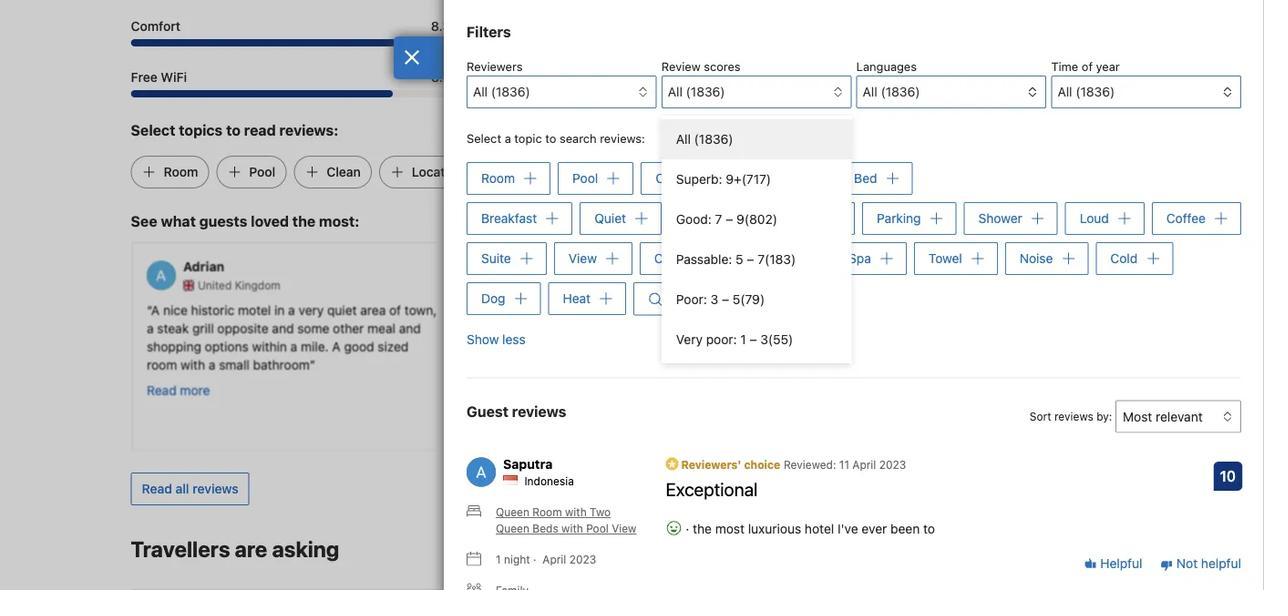 Task type: describe. For each thing, give the bounding box(es) containing it.
choice
[[744, 458, 781, 471]]

comfort 8.3 meter
[[131, 39, 451, 46]]

exceptional
[[666, 478, 758, 500]]

value
[[472, 19, 506, 34]]

show less
[[467, 332, 526, 347]]

good inside retro hotel with a good vibe. a great pool (which was too hot tbh)
[[939, 302, 969, 317]]

two
[[590, 506, 611, 519]]

1 horizontal spatial room
[[481, 171, 515, 186]]

filters
[[467, 23, 511, 41]]

queen room with two queen beds with pool view
[[496, 506, 637, 535]]

with inside " a nice historic motel in a very quiet area of town, a steak grill opposite and some other meal and shopping options within a mile. a good sized room with a small bathroom
[[180, 357, 205, 372]]

0 horizontal spatial bed
[[515, 164, 538, 179]]

select for select a topic to search reviews:
[[467, 132, 502, 145]]

saputra
[[503, 457, 553, 472]]

adrian
[[183, 259, 224, 274]]

" a nice historic motel in a very quiet area of town, a steak grill opposite and some other meal and shopping options within a mile. a good sized room with a small bathroom
[[146, 302, 437, 372]]

time
[[1052, 60, 1079, 73]]

poor: 3 – 5 (79)
[[676, 292, 765, 307]]

free wifi
[[131, 70, 187, 85]]

0 horizontal spatial location
[[412, 164, 464, 179]]

(1836) for time of year
[[1076, 84, 1115, 99]]

see for see availability
[[1033, 544, 1056, 559]]

cold
[[1111, 251, 1138, 266]]

all (1836) for languages
[[863, 84, 920, 99]]

tbh)
[[939, 320, 964, 335]]

clean
[[516, 320, 547, 335]]

1 night · april 2023
[[496, 554, 597, 566]]

read all reviews
[[142, 482, 239, 497]]

a left topic
[[505, 132, 511, 145]]

read more button for adrian
[[146, 381, 210, 399]]

11
[[840, 458, 850, 471]]

10
[[1220, 468, 1236, 485]]

hotel
[[805, 522, 834, 537]]

" for " a nice historic motel in a very quiet area of town, a steak grill opposite and some other meal and shopping options within a mile. a good sized room with a small bathroom
[[146, 302, 151, 317]]

indonesia
[[525, 475, 574, 488]]

read more button for claude
[[825, 345, 888, 363]]

a inside retro hotel with a good vibe. a great pool (which was too hot tbh)
[[1004, 302, 1013, 317]]

other
[[332, 320, 364, 335]]

search
[[560, 132, 597, 145]]

south
[[605, 302, 638, 317]]

great
[[1016, 302, 1047, 317]]

(717)
[[742, 172, 771, 187]]

more for larissa
[[519, 346, 549, 361]]

9+
[[726, 172, 742, 187]]

travellers are asking
[[131, 537, 339, 562]]

year
[[1096, 60, 1120, 73]]

asking
[[272, 537, 339, 562]]

read more button for larissa
[[485, 345, 549, 363]]

area.
[[721, 302, 750, 317]]

all
[[176, 482, 189, 497]]

topic
[[515, 132, 542, 145]]

all (1836) up superb:
[[676, 132, 734, 147]]

reviewers' choice
[[679, 458, 781, 471]]

shopping
[[146, 339, 201, 354]]

reviewers
[[467, 60, 523, 73]]

pool down search
[[573, 171, 598, 186]]

loud
[[1080, 211, 1109, 226]]

larissa
[[522, 259, 567, 274]]

read inside read all reviews button
[[142, 482, 172, 497]]

select for select topics to read reviews:
[[131, 122, 175, 139]]

of inside filter reviews region
[[1082, 60, 1093, 73]]

0 horizontal spatial room
[[164, 164, 198, 179]]

not
[[1177, 557, 1198, 572]]

– for 7
[[726, 212, 733, 227]]

hotel
[[865, 302, 897, 317]]

good:
[[676, 212, 712, 227]]

helpful
[[1097, 557, 1143, 572]]

been
[[891, 522, 920, 537]]

quiet
[[595, 211, 626, 226]]

0 vertical spatial 5
[[736, 252, 744, 267]]

all for reviewers
[[473, 84, 488, 99]]

all up superb:
[[676, 132, 691, 147]]

ever
[[862, 522, 887, 537]]

luxurious
[[748, 522, 802, 537]]

all (1836) for time of year
[[1058, 84, 1115, 99]]

breakfast
[[481, 211, 537, 226]]

a right in
[[288, 302, 295, 317]]

0 horizontal spatial a
[[151, 302, 159, 317]]

reviews for guest
[[512, 403, 567, 420]]

view inside the queen room with two queen beds with pool view
[[612, 523, 637, 535]]

1 queen from the top
[[496, 506, 530, 519]]

area
[[360, 302, 385, 317]]

sort reviews by:
[[1030, 411, 1113, 423]]

0 horizontal spatial 3
[[711, 292, 719, 307]]

night
[[504, 554, 530, 566]]

read all reviews button
[[131, 473, 250, 506]]

nice
[[163, 302, 187, 317]]

(1836) for review scores
[[686, 84, 725, 99]]

helpful button
[[1085, 555, 1143, 574]]

room
[[146, 357, 177, 372]]

very inside " great location,  just south of downtown area. very clean and comfortable.
[[485, 320, 512, 335]]

· the most luxurious hotel i've ever been to
[[682, 522, 935, 537]]

some
[[297, 320, 329, 335]]

1 horizontal spatial bed
[[854, 171, 878, 186]]

hot
[[916, 320, 936, 335]]

historic
[[191, 302, 234, 317]]

0 horizontal spatial reviews:
[[279, 122, 339, 139]]

0 horizontal spatial "
[[309, 357, 315, 372]]

comfortable.
[[576, 320, 649, 335]]

a left small
[[208, 357, 215, 372]]

motel
[[238, 302, 271, 317]]

poor:
[[706, 332, 737, 347]]

topics
[[179, 122, 223, 139]]

less
[[503, 332, 526, 347]]

read more for larissa
[[485, 346, 549, 361]]

shower
[[979, 211, 1023, 226]]

of inside " a nice historic motel in a very quiet area of town, a steak grill opposite and some other meal and shopping options within a mile. a good sized room with a small bathroom
[[389, 302, 401, 317]]

pool down read
[[249, 164, 276, 179]]

a left mile.
[[290, 339, 297, 354]]

all (1836) button for review scores
[[662, 76, 852, 108]]

coffee
[[1167, 211, 1206, 226]]

(183)
[[765, 252, 796, 267]]

reviews inside button
[[193, 482, 239, 497]]

1 vertical spatial 5
[[733, 292, 741, 307]]

of inside " great location,  just south of downtown area. very clean and comfortable.
[[642, 302, 654, 317]]

toilet
[[760, 251, 792, 266]]

opposite
[[217, 320, 268, 335]]

1 horizontal spatial clean
[[656, 171, 689, 186]]

with left two
[[565, 506, 587, 519]]

(1836) up superb: 9+ (717)
[[694, 132, 734, 147]]

(1836) for reviewers
[[491, 84, 530, 99]]

money
[[529, 19, 570, 34]]

– for 5
[[747, 252, 754, 267]]

availability
[[1059, 544, 1123, 559]]

1 vertical spatial ·
[[533, 554, 537, 566]]

steak
[[157, 320, 188, 335]]

too
[[894, 320, 913, 335]]

a inside retro hotel with a good vibe. a great pool (which was too hot tbh)
[[928, 302, 935, 317]]

just
[[580, 302, 602, 317]]

all (1836) for reviewers
[[473, 84, 530, 99]]



Task type: locate. For each thing, give the bounding box(es) containing it.
read more button
[[485, 345, 549, 363], [825, 345, 888, 363], [146, 381, 210, 399]]

3 right poor: in the right of the page
[[711, 292, 719, 307]]

1 horizontal spatial reviews
[[512, 403, 567, 420]]

noise
[[1020, 251, 1053, 266]]

quiet
[[327, 302, 357, 317]]

0 vertical spatial 1
[[741, 332, 746, 347]]

1 vertical spatial 2023
[[570, 554, 597, 566]]

to right been in the bottom of the page
[[924, 522, 935, 537]]

read more button down (which
[[825, 345, 888, 363]]

– left (55) on the right bottom of page
[[750, 332, 757, 347]]

0 horizontal spatial 2023
[[570, 554, 597, 566]]

a left nice
[[151, 302, 159, 317]]

not helpful button
[[1161, 555, 1242, 574]]

all (1836) button
[[1052, 76, 1242, 108]]

see left what on the top left
[[131, 213, 157, 230]]

with up too
[[900, 302, 925, 317]]

view right beds
[[612, 523, 637, 535]]

good up tbh)
[[939, 302, 969, 317]]

1 all (1836) button from the left
[[467, 76, 657, 108]]

0 horizontal spatial all (1836) button
[[467, 76, 657, 108]]

select topics to read reviews:
[[131, 122, 339, 139]]

suite
[[481, 251, 511, 266]]

1 horizontal spatial "
[[649, 320, 655, 335]]

heat
[[563, 291, 591, 306]]

3 and from the left
[[550, 320, 572, 335]]

all down 'time'
[[1058, 84, 1073, 99]]

good: 7 – 9 (802)
[[676, 212, 778, 227]]

all (1836) button down scores on the top of the page
[[662, 76, 852, 108]]

2 horizontal spatial read more
[[825, 346, 888, 361]]

1 vertical spatial see
[[1033, 544, 1056, 559]]

the right loved
[[292, 213, 316, 230]]

bed up parking
[[854, 171, 878, 186]]

more for claude
[[858, 346, 888, 361]]

0 horizontal spatial more
[[180, 382, 210, 397]]

2023 right 11 on the bottom
[[880, 458, 907, 471]]

and down town, at the left of page
[[399, 320, 421, 335]]

vibe.
[[972, 302, 1001, 317]]

read more for claude
[[825, 346, 888, 361]]

of left year on the right of page
[[1082, 60, 1093, 73]]

and down in
[[272, 320, 294, 335]]

read more down clean
[[485, 346, 549, 361]]

pool
[[249, 164, 276, 179], [573, 171, 598, 186], [586, 523, 609, 535]]

room inside the queen room with two queen beds with pool view
[[533, 506, 562, 519]]

reviewed: 11 april 2023
[[784, 458, 907, 471]]

1 horizontal spatial more
[[519, 346, 549, 361]]

" up show
[[485, 302, 491, 317]]

– left 9
[[726, 212, 733, 227]]

select left topics
[[131, 122, 175, 139]]

2 horizontal spatial and
[[550, 320, 572, 335]]

see availability
[[1033, 544, 1123, 559]]

2 horizontal spatial room
[[533, 506, 562, 519]]

all (1836) button
[[467, 76, 657, 108], [662, 76, 852, 108], [857, 76, 1047, 108]]

room up beds
[[533, 506, 562, 519]]

very
[[485, 320, 512, 335], [676, 332, 703, 347]]

queen room with two queen beds with pool view link
[[467, 504, 644, 537]]

1 vertical spatial view
[[612, 523, 637, 535]]

0 vertical spatial 3
[[711, 292, 719, 307]]

0 vertical spatial good
[[939, 302, 969, 317]]

clean
[[327, 164, 361, 179], [656, 171, 689, 186]]

i've
[[838, 522, 859, 537]]

reviews left by:
[[1055, 411, 1094, 423]]

very inside filter reviews region
[[676, 332, 703, 347]]

pool inside the queen room with two queen beds with pool view
[[586, 523, 609, 535]]

read more down the room
[[146, 382, 210, 397]]

1 horizontal spatial read more button
[[485, 345, 549, 363]]

claude
[[861, 259, 905, 274]]

1 horizontal spatial april
[[853, 458, 876, 471]]

room up 'breakfast'
[[481, 171, 515, 186]]

to
[[226, 122, 241, 139], [545, 132, 557, 145], [924, 522, 935, 537]]

poor:
[[676, 292, 707, 307]]

good down other
[[344, 339, 374, 354]]

1 horizontal spatial of
[[642, 302, 654, 317]]

very poor: 1 – 3 (55)
[[676, 332, 794, 347]]

0 horizontal spatial "
[[146, 302, 151, 317]]

all (1836) link
[[662, 119, 852, 160]]

1 vertical spatial queen
[[496, 523, 530, 535]]

2 horizontal spatial a
[[1004, 302, 1013, 317]]

see what guests loved the most:
[[131, 213, 360, 230]]

0 horizontal spatial reviews
[[193, 482, 239, 497]]

1 horizontal spatial very
[[676, 332, 703, 347]]

guests
[[199, 213, 247, 230]]

1 horizontal spatial see
[[1033, 544, 1056, 559]]

to left read
[[226, 122, 241, 139]]

" great location,  just south of downtown area. very clean and comfortable.
[[485, 302, 750, 335]]

very down downtown
[[676, 332, 703, 347]]

more for adrian
[[180, 382, 210, 397]]

(1836) down time of year
[[1076, 84, 1115, 99]]

australia image
[[522, 280, 533, 291]]

0 horizontal spatial good
[[344, 339, 374, 354]]

– for 3
[[722, 292, 729, 307]]

0 vertical spatial queen
[[496, 506, 530, 519]]

see inside button
[[1033, 544, 1056, 559]]

room down topics
[[164, 164, 198, 179]]

free
[[131, 70, 158, 85]]

7 left 9
[[715, 212, 722, 227]]

1 horizontal spatial the
[[693, 522, 712, 537]]

location,
[[527, 302, 577, 317]]

all (1836) button for reviewers
[[467, 76, 657, 108]]

0 vertical spatial april
[[853, 458, 876, 471]]

read more for adrian
[[146, 382, 210, 397]]

all (1836) button down "languages"
[[857, 76, 1047, 108]]

2 horizontal spatial reviews
[[1055, 411, 1094, 423]]

superb: 9+ (717)
[[676, 172, 771, 187]]

a right vibe.
[[1004, 302, 1013, 317]]

" for " great location,  just south of downtown area. very clean and comfortable.
[[485, 302, 491, 317]]

(1836) for languages
[[881, 84, 920, 99]]

checkin
[[655, 251, 702, 266]]

pool
[[1050, 302, 1076, 317]]

by:
[[1097, 411, 1113, 423]]

options
[[204, 339, 248, 354]]

reviewed:
[[784, 458, 837, 471]]

wifi
[[161, 70, 187, 85]]

beds
[[533, 523, 559, 535]]

· right night
[[533, 554, 537, 566]]

all (1836) inside button
[[1058, 84, 1115, 99]]

2 horizontal spatial more
[[858, 346, 888, 361]]

value for money 8.1 meter
[[472, 39, 792, 46]]

reviewers'
[[682, 458, 742, 471]]

1 horizontal spatial 1
[[741, 332, 746, 347]]

1 left night
[[496, 554, 501, 566]]

" left nice
[[146, 302, 151, 317]]

(1836) inside button
[[1076, 84, 1115, 99]]

and inside " great location,  just south of downtown area. very clean and comfortable.
[[550, 320, 572, 335]]

1 horizontal spatial a
[[332, 339, 340, 354]]

7 down (802) on the right of page
[[758, 252, 765, 267]]

bathroom
[[253, 357, 309, 372]]

united kingdom
[[197, 279, 280, 292]]

see left availability
[[1033, 544, 1056, 559]]

reviews: right search
[[600, 132, 645, 145]]

8.2
[[431, 70, 451, 85]]

1 vertical spatial april
[[543, 554, 566, 566]]

read for claude
[[825, 346, 854, 361]]

free wifi 8.2 meter
[[131, 90, 451, 97]]

all for languages
[[863, 84, 878, 99]]

7
[[715, 212, 722, 227], [758, 252, 765, 267]]

very down great
[[485, 320, 512, 335]]

1 vertical spatial 1
[[496, 554, 501, 566]]

0 vertical spatial the
[[292, 213, 316, 230]]

0 horizontal spatial 7
[[715, 212, 722, 227]]

all (1836) down reviewers
[[473, 84, 530, 99]]

1 horizontal spatial all (1836) button
[[662, 76, 852, 108]]

" inside " great location,  just south of downtown area. very clean and comfortable.
[[485, 302, 491, 317]]

1 horizontal spatial good
[[939, 302, 969, 317]]

2 horizontal spatial of
[[1082, 60, 1093, 73]]

and down location,
[[550, 320, 572, 335]]

1 vertical spatial "
[[309, 357, 315, 372]]

3 all (1836) button from the left
[[857, 76, 1047, 108]]

most
[[715, 522, 745, 537]]

good inside " a nice historic motel in a very quiet area of town, a steak grill opposite and some other meal and shopping options within a mile. a good sized room with a small bathroom
[[344, 339, 374, 354]]

0 vertical spatial "
[[649, 320, 655, 335]]

0 horizontal spatial select
[[131, 122, 175, 139]]

to right topic
[[545, 132, 557, 145]]

1 vertical spatial the
[[693, 522, 712, 537]]

1 and from the left
[[272, 320, 294, 335]]

2 horizontal spatial read more button
[[825, 345, 888, 363]]

are
[[235, 537, 267, 562]]

queen
[[496, 506, 530, 519], [496, 523, 530, 535]]

1 vertical spatial good
[[344, 339, 374, 354]]

1 inside filter reviews region
[[741, 332, 746, 347]]

1 horizontal spatial location
[[747, 171, 797, 186]]

location
[[412, 164, 464, 179], [747, 171, 797, 186]]

0 horizontal spatial very
[[485, 320, 512, 335]]

more down was
[[858, 346, 888, 361]]

1 vertical spatial 7
[[758, 252, 765, 267]]

most:
[[319, 213, 360, 230]]

0 horizontal spatial read more button
[[146, 381, 210, 399]]

2 and from the left
[[399, 320, 421, 335]]

helpful
[[1202, 557, 1242, 572]]

1 horizontal spatial 2023
[[880, 458, 907, 471]]

1 right 'poor:'
[[741, 332, 746, 347]]

all for time of year
[[1058, 84, 1073, 99]]

read more button down the room
[[146, 381, 210, 399]]

select
[[131, 122, 175, 139], [467, 132, 502, 145]]

read for larissa
[[485, 346, 515, 361]]

all (1836) button for languages
[[857, 76, 1047, 108]]

see for see what guests loved the most:
[[131, 213, 157, 230]]

all down 'review'
[[668, 84, 683, 99]]

1 horizontal spatial read more
[[485, 346, 549, 361]]

(1836) down reviewers
[[491, 84, 530, 99]]

the left most
[[693, 522, 712, 537]]

5 down passable: 5 – 7 (183)
[[733, 292, 741, 307]]

read more down (which
[[825, 346, 888, 361]]

1 " from the left
[[146, 302, 151, 317]]

view up australia
[[569, 251, 597, 266]]

0 horizontal spatial the
[[292, 213, 316, 230]]

all
[[473, 84, 488, 99], [668, 84, 683, 99], [863, 84, 878, 99], [1058, 84, 1073, 99], [676, 132, 691, 147]]

united kingdom image
[[183, 280, 194, 291]]

clean up good:
[[656, 171, 689, 186]]

" inside " a nice historic motel in a very quiet area of town, a steak grill opposite and some other meal and shopping options within a mile. a good sized room with a small bathroom
[[146, 302, 151, 317]]

good
[[939, 302, 969, 317], [344, 339, 374, 354]]

0 horizontal spatial ·
[[533, 554, 537, 566]]

and
[[272, 320, 294, 335], [399, 320, 421, 335], [550, 320, 572, 335]]

all (1836) for review scores
[[668, 84, 725, 99]]

0 horizontal spatial and
[[272, 320, 294, 335]]

– left toilet
[[747, 252, 754, 267]]

small
[[219, 357, 249, 372]]

of right area
[[389, 302, 401, 317]]

– left (79)
[[722, 292, 729, 307]]

3 down (79)
[[761, 332, 769, 347]]

0 horizontal spatial view
[[569, 251, 597, 266]]

0 vertical spatial see
[[131, 213, 157, 230]]

all down "languages"
[[863, 84, 878, 99]]

all inside button
[[1058, 84, 1073, 99]]

languages
[[857, 60, 917, 73]]

1 horizontal spatial reviews:
[[600, 132, 645, 145]]

pool down two
[[586, 523, 609, 535]]

april down beds
[[543, 554, 566, 566]]

all (1836) down review scores
[[668, 84, 725, 99]]

5 right passable:
[[736, 252, 744, 267]]

all (1836) button up select a topic to search reviews:
[[467, 76, 657, 108]]

this is a carousel with rotating slides. it displays featured reviews of the property. use next and previous buttons to navigate. region
[[116, 235, 1148, 458]]

read more button down clean
[[485, 345, 549, 363]]

travellers
[[131, 537, 230, 562]]

what
[[161, 213, 196, 230]]

a right mile.
[[332, 339, 340, 354]]

mile.
[[300, 339, 328, 354]]

more
[[519, 346, 549, 361], [858, 346, 888, 361], [180, 382, 210, 397]]

all down reviewers
[[473, 84, 488, 99]]

reviews right all
[[193, 482, 239, 497]]

1 horizontal spatial and
[[399, 320, 421, 335]]

reviews for sort
[[1055, 411, 1094, 423]]

2 horizontal spatial to
[[924, 522, 935, 537]]

0 vertical spatial 7
[[715, 212, 722, 227]]

0 horizontal spatial see
[[131, 213, 157, 230]]

bed down topic
[[515, 164, 538, 179]]

passable: 5 – 7 (183)
[[676, 252, 796, 267]]

0 horizontal spatial to
[[226, 122, 241, 139]]

a left steak
[[146, 320, 153, 335]]

read more
[[485, 346, 549, 361], [825, 346, 888, 361], [146, 382, 210, 397]]

2023 down the queen room with two queen beds with pool view
[[570, 554, 597, 566]]

with right beds
[[562, 523, 583, 535]]

2 all (1836) button from the left
[[662, 76, 852, 108]]

with inside retro hotel with a good vibe. a great pool (which was too hot tbh)
[[900, 302, 925, 317]]

guest reviews
[[467, 403, 567, 420]]

1 horizontal spatial "
[[485, 302, 491, 317]]

more down shopping
[[180, 382, 210, 397]]

in
[[274, 302, 284, 317]]

0 horizontal spatial of
[[389, 302, 401, 317]]

town,
[[404, 302, 437, 317]]

reviews: down free wifi 8.2 meter
[[279, 122, 339, 139]]

1 horizontal spatial to
[[545, 132, 557, 145]]

of right south
[[642, 302, 654, 317]]

1 horizontal spatial view
[[612, 523, 637, 535]]

select left topic
[[467, 132, 502, 145]]

0 vertical spatial 2023
[[880, 458, 907, 471]]

"
[[649, 320, 655, 335], [309, 357, 315, 372]]

(55)
[[769, 332, 794, 347]]

a up hot
[[928, 302, 935, 317]]

0 vertical spatial view
[[569, 251, 597, 266]]

parking
[[877, 211, 921, 226]]

0 horizontal spatial clean
[[327, 164, 361, 179]]

review scores
[[662, 60, 741, 73]]

0 horizontal spatial 1
[[496, 554, 501, 566]]

(802)
[[745, 212, 778, 227]]

1 horizontal spatial 7
[[758, 252, 765, 267]]

1 horizontal spatial 3
[[761, 332, 769, 347]]

· left most
[[686, 522, 690, 537]]

read
[[244, 122, 276, 139]]

more down clean
[[519, 346, 549, 361]]

1 vertical spatial 3
[[761, 332, 769, 347]]

2 queen from the top
[[496, 523, 530, 535]]

1 horizontal spatial select
[[467, 132, 502, 145]]

0 vertical spatial ·
[[686, 522, 690, 537]]

scored 10 element
[[1214, 462, 1243, 491]]

0 horizontal spatial read more
[[146, 382, 210, 397]]

(1836) down "languages"
[[881, 84, 920, 99]]

april right 11 on the bottom
[[853, 458, 876, 471]]

with down shopping
[[180, 357, 205, 372]]

show
[[467, 332, 499, 347]]

all (1836) down time of year
[[1058, 84, 1115, 99]]

filter reviews region
[[467, 21, 1242, 364]]

close image
[[404, 50, 420, 65]]

0 horizontal spatial april
[[543, 554, 566, 566]]

(1836) down review scores
[[686, 84, 725, 99]]

very
[[298, 302, 323, 317]]

2 horizontal spatial all (1836) button
[[857, 76, 1047, 108]]

read for adrian
[[146, 382, 176, 397]]

all (1836) down "languages"
[[863, 84, 920, 99]]

sized
[[377, 339, 408, 354]]

2 " from the left
[[485, 302, 491, 317]]

1 horizontal spatial ·
[[686, 522, 690, 537]]

great
[[491, 302, 523, 317]]

reviews right guest
[[512, 403, 567, 420]]

all for review scores
[[668, 84, 683, 99]]

see availability button
[[1022, 535, 1134, 568]]

clean up most:
[[327, 164, 361, 179]]

meal
[[367, 320, 395, 335]]



Task type: vqa. For each thing, say whether or not it's contained in the screenshot.


